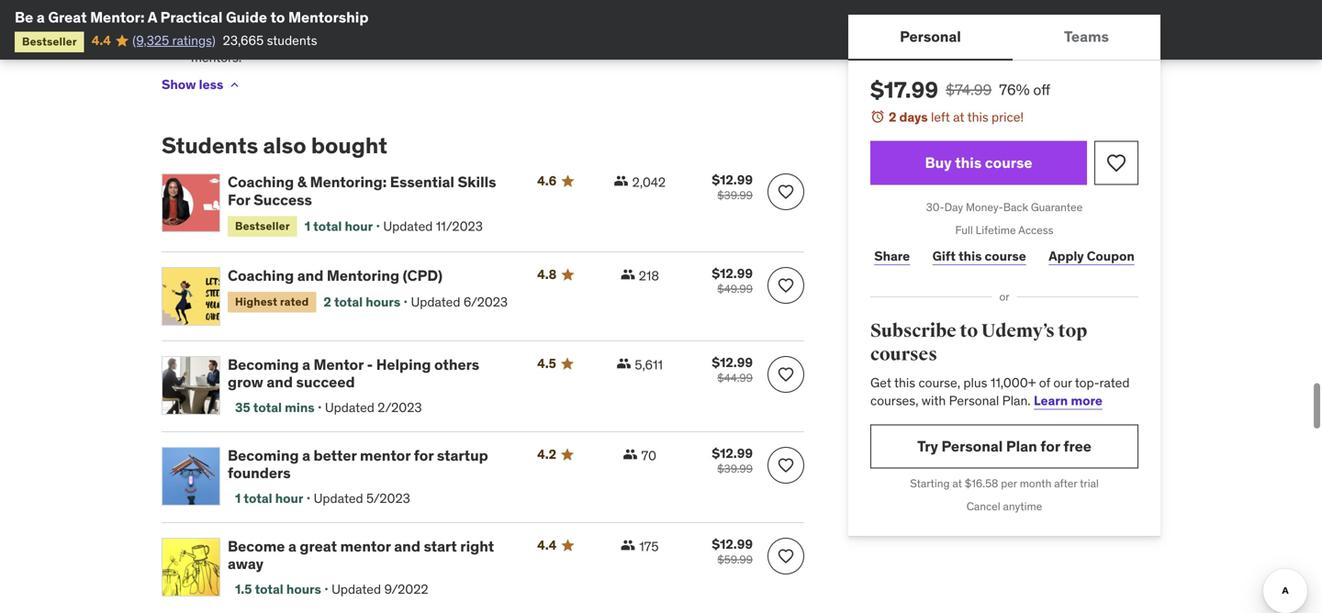 Task type: describe. For each thing, give the bounding box(es) containing it.
$12.99 for become a great mentor and start right away
[[712, 536, 753, 553]]

30-day money-back guarantee full lifetime access
[[927, 200, 1083, 237]]

2,042
[[633, 174, 666, 191]]

$17.99
[[871, 76, 939, 104]]

1 horizontal spatial bestseller
[[235, 219, 290, 233]]

free
[[1064, 437, 1092, 456]]

days
[[900, 109, 928, 125]]

updated 2/2023
[[325, 399, 422, 416]]

anytime
[[1004, 499, 1043, 514]]

$12.99 for becoming a mentor - helping others grow and succeed
[[712, 355, 753, 371]]

to left learn
[[406, 31, 418, 47]]

0 vertical spatial 4.4
[[92, 32, 111, 49]]

wishlist image for becoming a better mentor for startup founders
[[777, 456, 795, 475]]

who up mentorship
[[333, 0, 357, 8]]

to left be
[[753, 31, 765, 47]]

total down mentoring:
[[313, 218, 342, 235]]

total for great
[[255, 581, 284, 598]]

$74.99
[[946, 80, 992, 99]]

1 for updated 5/2023
[[235, 490, 241, 507]]

success
[[254, 190, 312, 209]]

practical
[[160, 8, 223, 27]]

plan.
[[1003, 393, 1031, 409]]

mentoring:
[[310, 173, 387, 192]]

mins
[[285, 399, 315, 416]]

1 total hour for updated 5/2023
[[235, 490, 303, 507]]

11,000+
[[991, 375, 1036, 391]]

coaching for coaching and mentoring (cpd)
[[228, 266, 294, 285]]

becoming a mentor - helping others grow and succeed link
[[228, 355, 515, 392]]

a for be a great mentor: a practical guide to mentorship
[[37, 8, 45, 27]]

professionals
[[616, 31, 692, 47]]

want left the share
[[360, 0, 388, 8]]

$16.58
[[965, 477, 999, 491]]

succeed
[[296, 373, 355, 392]]

mentor
[[314, 355, 364, 374]]

at inside starting at $16.58 per month after trial cancel anytime
[[953, 477, 963, 491]]

course inside skilled junior employees who want to share their perspective up the leadership chain through reverse mentoring this course is not for those who want to learn how to get a mentor. it is for professionals who want to be mentors.
[[218, 31, 257, 47]]

updated for and
[[332, 581, 381, 598]]

35 total mins
[[235, 399, 315, 416]]

-
[[367, 355, 373, 374]]

left
[[931, 109, 950, 125]]

updated 5/2023
[[314, 490, 410, 507]]

mentorship
[[288, 8, 369, 27]]

startup
[[437, 446, 488, 465]]

skilled junior employees who want to share their perspective up the leadership chain through reverse mentoring this course is not for those who want to learn how to get a mentor. it is for professionals who want to be mentors.
[[191, 0, 785, 65]]

money-
[[966, 200, 1004, 215]]

with
[[922, 393, 946, 409]]

who right those
[[348, 31, 372, 47]]

to up not
[[271, 8, 285, 27]]

full
[[956, 223, 973, 237]]

for
[[228, 190, 250, 209]]

mentor.
[[526, 31, 570, 47]]

and inside becoming a mentor - helping others grow and succeed
[[267, 373, 293, 392]]

skills
[[458, 173, 497, 192]]

0 vertical spatial at
[[954, 109, 965, 125]]

0 vertical spatial rated
[[280, 295, 309, 309]]

218
[[639, 268, 659, 284]]

2 is from the left
[[584, 31, 594, 47]]

employees
[[268, 0, 330, 8]]

course for gift this course
[[985, 248, 1027, 264]]

be
[[15, 8, 33, 27]]

a for become a great mentor and start right away
[[288, 537, 297, 556]]

76%
[[1000, 80, 1030, 99]]

learn
[[421, 31, 450, 47]]

through
[[677, 0, 722, 8]]

1.5 total hours
[[235, 581, 321, 598]]

xsmall image for coaching and mentoring (cpd)
[[621, 267, 635, 282]]

mentor for better
[[360, 446, 411, 465]]

share
[[406, 0, 438, 8]]

updated down 'essential'
[[383, 218, 433, 235]]

hour for updated 11/2023
[[345, 218, 373, 235]]

mentor for great
[[340, 537, 391, 556]]

(cpd)
[[403, 266, 443, 285]]

get
[[494, 31, 513, 47]]

coaching & mentoring: essential skills for success link
[[228, 173, 515, 209]]

23,665
[[223, 32, 264, 49]]

up
[[540, 0, 555, 8]]

students
[[162, 132, 258, 159]]

highest
[[235, 295, 278, 309]]

for inside becoming a better mentor for startup founders
[[414, 446, 434, 465]]

$49.99
[[718, 282, 753, 296]]

updated for for
[[314, 490, 363, 507]]

students also bought
[[162, 132, 388, 159]]

$12.99 $49.99
[[712, 265, 753, 296]]

month
[[1020, 477, 1052, 491]]

gift this course
[[933, 248, 1027, 264]]

off
[[1034, 80, 1051, 99]]

try personal plan for free link
[[871, 425, 1139, 469]]

$12.99 for becoming a better mentor for startup founders
[[712, 445, 753, 462]]

alarm image
[[871, 109, 885, 124]]

want left learn
[[375, 31, 403, 47]]

hour for updated 5/2023
[[275, 490, 303, 507]]

to left get
[[479, 31, 491, 47]]

show
[[162, 76, 196, 93]]

total for better
[[244, 490, 272, 507]]

more
[[1071, 393, 1103, 409]]

learn more link
[[1034, 393, 1103, 409]]

2 total hours
[[324, 294, 401, 311]]

1 vertical spatial 4.4
[[537, 537, 557, 554]]

wishlist image for coaching and mentoring (cpd)
[[777, 276, 795, 295]]

becoming for grow
[[228, 355, 299, 374]]

5/2023
[[367, 490, 410, 507]]

for inside try personal plan for free link
[[1041, 437, 1061, 456]]

wishlist image for becoming a mentor - helping others grow and succeed
[[777, 366, 795, 384]]

it
[[573, 31, 581, 47]]

(9,325
[[132, 32, 169, 49]]

get
[[871, 375, 892, 391]]

or
[[1000, 290, 1010, 304]]

ratings)
[[172, 32, 216, 49]]

back
[[1004, 200, 1029, 215]]

starting at $16.58 per month after trial cancel anytime
[[910, 477, 1099, 514]]

$39.99 for coaching & mentoring: essential skills for success
[[718, 188, 753, 203]]

less
[[199, 76, 224, 93]]

35
[[235, 399, 250, 416]]

4.6
[[537, 173, 557, 189]]

courses,
[[871, 393, 919, 409]]

tab list containing personal
[[849, 15, 1161, 61]]

reverse
[[725, 0, 768, 8]]

personal inside get this course, plus 11,000+ of our top-rated courses, with personal plan.
[[949, 393, 1000, 409]]

show less
[[162, 76, 224, 93]]

0 horizontal spatial bestseller
[[22, 34, 77, 49]]

skilled
[[191, 0, 230, 8]]

top
[[1059, 320, 1088, 343]]

learn
[[1034, 393, 1068, 409]]

course,
[[919, 375, 961, 391]]

great
[[48, 8, 87, 27]]



Task type: vqa. For each thing, say whether or not it's contained in the screenshot.


Task type: locate. For each thing, give the bounding box(es) containing it.
want down "reverse"
[[722, 31, 750, 47]]

and inside become a great mentor and start right away
[[394, 537, 421, 556]]

updated
[[383, 218, 433, 235], [411, 294, 461, 311], [325, 399, 375, 416], [314, 490, 363, 507], [332, 581, 381, 598]]

top-
[[1075, 375, 1100, 391]]

175
[[639, 539, 659, 555]]

per
[[1001, 477, 1018, 491]]

not
[[272, 31, 291, 47]]

xsmall image inside show less button
[[227, 77, 242, 92]]

1 vertical spatial 1 total hour
[[235, 490, 303, 507]]

buy
[[925, 153, 952, 172]]

course
[[218, 31, 257, 47], [985, 153, 1033, 172], [985, 248, 1027, 264]]

xsmall image left 2,042 at the top of page
[[614, 174, 629, 188]]

this for get
[[895, 375, 916, 391]]

our
[[1054, 375, 1073, 391]]

1 vertical spatial personal
[[949, 393, 1000, 409]]

coaching inside coaching & mentoring: essential skills for success
[[228, 173, 294, 192]]

also
[[263, 132, 306, 159]]

5 $12.99 from the top
[[712, 536, 753, 553]]

this for buy
[[955, 153, 982, 172]]

personal up $16.58
[[942, 437, 1003, 456]]

this inside get this course, plus 11,000+ of our top-rated courses, with personal plan.
[[895, 375, 916, 391]]

for right it
[[597, 31, 613, 47]]

$12.99 down $44.99
[[712, 445, 753, 462]]

0 horizontal spatial is
[[260, 31, 269, 47]]

to inside subscribe to udemy's top courses
[[960, 320, 978, 343]]

day
[[945, 200, 964, 215]]

0 vertical spatial $12.99 $39.99
[[712, 172, 753, 203]]

a inside becoming a mentor - helping others grow and succeed
[[302, 355, 310, 374]]

a right get
[[516, 31, 523, 47]]

1 vertical spatial coaching
[[228, 266, 294, 285]]

$12.99 $39.99 right 2,042 at the top of page
[[712, 172, 753, 203]]

courses
[[871, 344, 938, 366]]

founders
[[228, 464, 291, 483]]

1 vertical spatial hours
[[286, 581, 321, 598]]

wishlist image for become a great mentor and start right away
[[777, 547, 795, 566]]

essential
[[390, 173, 455, 192]]

0 vertical spatial personal
[[900, 27, 962, 46]]

1 $12.99 $39.99 from the top
[[712, 172, 753, 203]]

be a great mentor: a practical guide to mentorship
[[15, 8, 369, 27]]

0 vertical spatial xsmall image
[[227, 77, 242, 92]]

$12.99 right 2,042 at the top of page
[[712, 172, 753, 188]]

1 horizontal spatial 1 total hour
[[305, 218, 373, 235]]

1 down success
[[305, 218, 310, 235]]

a for becoming a mentor - helping others grow and succeed
[[302, 355, 310, 374]]

mentor up "updated 9/2022"
[[340, 537, 391, 556]]

0 vertical spatial 2
[[889, 109, 897, 125]]

guide
[[226, 8, 267, 27]]

show less button
[[162, 66, 242, 103]]

$12.99 $44.99
[[712, 355, 753, 385]]

a left great
[[288, 537, 297, 556]]

mentor:
[[90, 8, 145, 27]]

1 vertical spatial course
[[985, 153, 1033, 172]]

0 vertical spatial 1
[[305, 218, 310, 235]]

0 vertical spatial hours
[[366, 294, 401, 311]]

1 $39.99 from the top
[[718, 188, 753, 203]]

0 horizontal spatial 4.4
[[92, 32, 111, 49]]

updated down becoming a mentor - helping others grow and succeed
[[325, 399, 375, 416]]

plan
[[1007, 437, 1038, 456]]

to left the share
[[391, 0, 403, 8]]

bestseller down success
[[235, 219, 290, 233]]

xsmall image
[[227, 77, 242, 92], [614, 174, 629, 188], [621, 267, 635, 282]]

personal up $17.99
[[900, 27, 962, 46]]

0 vertical spatial becoming
[[228, 355, 299, 374]]

70
[[642, 448, 657, 464]]

1 horizontal spatial is
[[584, 31, 594, 47]]

$12.99 right 218
[[712, 265, 753, 282]]

1 coaching from the top
[[228, 173, 294, 192]]

xsmall image for become a great mentor and start right away
[[621, 538, 636, 553]]

updated for helping
[[325, 399, 375, 416]]

a inside skilled junior employees who want to share their perspective up the leadership chain through reverse mentoring this course is not for those who want to learn how to get a mentor. it is for professionals who want to be mentors.
[[516, 31, 523, 47]]

3 $12.99 from the top
[[712, 355, 753, 371]]

1 vertical spatial $12.99 $39.99
[[712, 445, 753, 476]]

hour down founders
[[275, 490, 303, 507]]

0 vertical spatial bestseller
[[22, 34, 77, 49]]

subscribe to udemy's top courses
[[871, 320, 1088, 366]]

rated inside get this course, plus 11,000+ of our top-rated courses, with personal plan.
[[1100, 375, 1130, 391]]

1 horizontal spatial rated
[[1100, 375, 1130, 391]]

gift this course link
[[929, 238, 1031, 275]]

coaching down the students also bought
[[228, 173, 294, 192]]

1 horizontal spatial hours
[[366, 294, 401, 311]]

teams button
[[1013, 15, 1161, 59]]

this for gift
[[959, 248, 982, 264]]

for
[[294, 31, 310, 47], [597, 31, 613, 47], [1041, 437, 1061, 456], [414, 446, 434, 465]]

$12.99 $39.99 for becoming a better mentor for startup founders
[[712, 445, 753, 476]]

coaching up highest
[[228, 266, 294, 285]]

lifetime
[[976, 223, 1016, 237]]

mentoring
[[191, 9, 250, 26]]

1 is from the left
[[260, 31, 269, 47]]

to
[[391, 0, 403, 8], [271, 8, 285, 27], [406, 31, 418, 47], [479, 31, 491, 47], [753, 31, 765, 47], [960, 320, 978, 343]]

xsmall image left 5,611
[[617, 356, 631, 371]]

1 vertical spatial bestseller
[[235, 219, 290, 233]]

for left free at the right bottom
[[1041, 437, 1061, 456]]

and up 35 total mins at the bottom left of page
[[267, 373, 293, 392]]

at right left
[[954, 109, 965, 125]]

total right 35
[[253, 399, 282, 416]]

apply coupon button
[[1045, 238, 1139, 275]]

2 vertical spatial xsmall image
[[621, 538, 636, 553]]

4.8
[[537, 266, 557, 283]]

1 horizontal spatial 4.4
[[537, 537, 557, 554]]

get this course, plus 11,000+ of our top-rated courses, with personal plan.
[[871, 375, 1130, 409]]

becoming a better mentor for startup founders link
[[228, 446, 515, 483]]

a inside becoming a better mentor for startup founders
[[302, 446, 310, 465]]

$12.99 for coaching & mentoring: essential skills for success
[[712, 172, 753, 188]]

0 horizontal spatial and
[[267, 373, 293, 392]]

coaching
[[228, 173, 294, 192], [228, 266, 294, 285]]

4.4
[[92, 32, 111, 49], [537, 537, 557, 554]]

4.2
[[537, 446, 557, 463]]

1 vertical spatial mentor
[[340, 537, 391, 556]]

1 vertical spatial rated
[[1100, 375, 1130, 391]]

mentor inside become a great mentor and start right away
[[340, 537, 391, 556]]

0 horizontal spatial hours
[[286, 581, 321, 598]]

becoming inside becoming a mentor - helping others grow and succeed
[[228, 355, 299, 374]]

is
[[260, 31, 269, 47], [584, 31, 594, 47]]

0 vertical spatial xsmall image
[[617, 356, 631, 371]]

$12.99 down the '$49.99'
[[712, 355, 753, 371]]

mentors.
[[191, 49, 242, 65]]

hours down great
[[286, 581, 321, 598]]

their
[[441, 0, 467, 8]]

0 horizontal spatial 2
[[324, 294, 331, 311]]

11/2023
[[436, 218, 483, 235]]

2 $39.99 from the top
[[718, 462, 753, 476]]

0 vertical spatial coaching
[[228, 173, 294, 192]]

personal
[[900, 27, 962, 46], [949, 393, 1000, 409], [942, 437, 1003, 456]]

2 vertical spatial personal
[[942, 437, 1003, 456]]

4 $12.99 from the top
[[712, 445, 753, 462]]

1 horizontal spatial hour
[[345, 218, 373, 235]]

personal inside button
[[900, 27, 962, 46]]

hour down coaching & mentoring: essential skills for success
[[345, 218, 373, 235]]

0 horizontal spatial 1
[[235, 490, 241, 507]]

1 horizontal spatial and
[[297, 266, 324, 285]]

becoming inside becoming a better mentor for startup founders
[[228, 446, 299, 465]]

to left udemy's
[[960, 320, 978, 343]]

a inside become a great mentor and start right away
[[288, 537, 297, 556]]

1 vertical spatial xsmall image
[[614, 174, 629, 188]]

highest rated
[[235, 295, 309, 309]]

and up highest rated
[[297, 266, 324, 285]]

updated down become a great mentor and start right away
[[332, 581, 381, 598]]

$44.99
[[718, 371, 753, 385]]

how
[[453, 31, 477, 47]]

be
[[768, 31, 785, 47]]

plus
[[964, 375, 988, 391]]

1 vertical spatial 1
[[235, 490, 241, 507]]

30-
[[927, 200, 945, 215]]

0 vertical spatial and
[[297, 266, 324, 285]]

hour
[[345, 218, 373, 235], [275, 490, 303, 507]]

updated down (cpd)
[[411, 294, 461, 311]]

1 down founders
[[235, 490, 241, 507]]

xsmall image
[[617, 356, 631, 371], [623, 447, 638, 462], [621, 538, 636, 553]]

a left better
[[302, 446, 310, 465]]

2 becoming from the top
[[228, 446, 299, 465]]

1 vertical spatial $39.99
[[718, 462, 753, 476]]

tab list
[[849, 15, 1161, 61]]

becoming for founders
[[228, 446, 299, 465]]

try
[[918, 437, 939, 456]]

6/2023
[[464, 294, 508, 311]]

1 vertical spatial and
[[267, 373, 293, 392]]

4.5
[[537, 355, 557, 372]]

this down $74.99
[[968, 109, 989, 125]]

become a great mentor and start right away link
[[228, 537, 515, 574]]

1 total hour down founders
[[235, 490, 303, 507]]

course down lifetime
[[985, 248, 1027, 264]]

$12.99 $39.99 down $44.99
[[712, 445, 753, 476]]

2 $12.99 $39.99 from the top
[[712, 445, 753, 476]]

0 vertical spatial $39.99
[[718, 188, 753, 203]]

2 vertical spatial xsmall image
[[621, 267, 635, 282]]

for right not
[[294, 31, 310, 47]]

course up back
[[985, 153, 1033, 172]]

a for becoming a better mentor for startup founders
[[302, 446, 310, 465]]

mentoring
[[327, 266, 400, 285]]

personal button
[[849, 15, 1013, 59]]

1 vertical spatial 2
[[324, 294, 331, 311]]

1 horizontal spatial 1
[[305, 218, 310, 235]]

2 horizontal spatial and
[[394, 537, 421, 556]]

this right buy
[[955, 153, 982, 172]]

xsmall image left 70 at the left of the page
[[623, 447, 638, 462]]

1 $12.99 from the top
[[712, 172, 753, 188]]

$12.99 $39.99 for coaching & mentoring: essential skills for success
[[712, 172, 753, 203]]

mentor inside becoming a better mentor for startup founders
[[360, 446, 411, 465]]

is left not
[[260, 31, 269, 47]]

helping
[[376, 355, 431, 374]]

wishlist image for coaching & mentoring: essential skills for success
[[777, 183, 795, 201]]

1 total hour for updated 11/2023
[[305, 218, 373, 235]]

learn more
[[1034, 393, 1103, 409]]

becoming down 35 total mins at the bottom left of page
[[228, 446, 299, 465]]

2 for 2 days left at this price!
[[889, 109, 897, 125]]

$39.99 for becoming a better mentor for startup founders
[[718, 462, 753, 476]]

and
[[297, 266, 324, 285], [267, 373, 293, 392], [394, 537, 421, 556]]

$39.99 up $12.99 $49.99
[[718, 188, 753, 203]]

guarantee
[[1031, 200, 1083, 215]]

is right it
[[584, 31, 594, 47]]

great
[[300, 537, 337, 556]]

$39.99
[[718, 188, 753, 203], [718, 462, 753, 476]]

this up the courses,
[[895, 375, 916, 391]]

course for buy this course
[[985, 153, 1033, 172]]

2 $12.99 from the top
[[712, 265, 753, 282]]

a left mentor
[[302, 355, 310, 374]]

personal down plus
[[949, 393, 1000, 409]]

0 vertical spatial 1 total hour
[[305, 218, 373, 235]]

$39.99 up "$12.99 $59.99"
[[718, 462, 753, 476]]

0 vertical spatial hour
[[345, 218, 373, 235]]

4.4 right right
[[537, 537, 557, 554]]

4.4 down mentor:
[[92, 32, 111, 49]]

this inside button
[[955, 153, 982, 172]]

subscribe
[[871, 320, 957, 343]]

becoming up 35 total mins at the bottom left of page
[[228, 355, 299, 374]]

at left $16.58
[[953, 477, 963, 491]]

$12.99 $59.99
[[712, 536, 753, 567]]

xsmall image for coaching & mentoring: essential skills for success
[[614, 174, 629, 188]]

$12.99 $39.99
[[712, 172, 753, 203], [712, 445, 753, 476]]

the
[[558, 0, 577, 8]]

2 coaching from the top
[[228, 266, 294, 285]]

0 horizontal spatial rated
[[280, 295, 309, 309]]

total for mentor
[[253, 399, 282, 416]]

2 vertical spatial and
[[394, 537, 421, 556]]

coaching for coaching & mentoring: essential skills for success
[[228, 173, 294, 192]]

and left start
[[394, 537, 421, 556]]

1 vertical spatial hour
[[275, 490, 303, 507]]

0 horizontal spatial 1 total hour
[[235, 490, 303, 507]]

share button
[[871, 238, 914, 275]]

2 for 2 total hours
[[324, 294, 331, 311]]

for left startup in the left of the page
[[414, 446, 434, 465]]

those
[[313, 31, 345, 47]]

wishlist image
[[1106, 152, 1128, 174], [777, 183, 795, 201], [777, 276, 795, 295], [777, 366, 795, 384], [777, 456, 795, 475], [777, 547, 795, 566]]

xsmall image right less
[[227, 77, 242, 92]]

hours for 2 total hours
[[366, 294, 401, 311]]

rated right highest
[[280, 295, 309, 309]]

who
[[333, 0, 357, 8], [348, 31, 372, 47], [695, 31, 719, 47]]

0 vertical spatial mentor
[[360, 446, 411, 465]]

total down coaching and mentoring (cpd)
[[334, 294, 363, 311]]

updated down becoming a better mentor for startup founders
[[314, 490, 363, 507]]

1 vertical spatial at
[[953, 477, 963, 491]]

chain
[[643, 0, 674, 8]]

buy this course button
[[871, 141, 1088, 185]]

1 horizontal spatial 2
[[889, 109, 897, 125]]

course down guide
[[218, 31, 257, 47]]

$12.99 right 175
[[712, 536, 753, 553]]

xsmall image for becoming a mentor - helping others grow and succeed
[[617, 356, 631, 371]]

0 vertical spatial course
[[218, 31, 257, 47]]

xsmall image left 175
[[621, 538, 636, 553]]

bought
[[311, 132, 388, 159]]

2 days left at this price!
[[889, 109, 1024, 125]]

course inside button
[[985, 153, 1033, 172]]

2/2023
[[378, 399, 422, 416]]

coaching and mentoring (cpd)
[[228, 266, 443, 285]]

2 down coaching and mentoring (cpd)
[[324, 294, 331, 311]]

xsmall image for becoming a better mentor for startup founders
[[623, 447, 638, 462]]

mentor up 5/2023
[[360, 446, 411, 465]]

2 vertical spatial course
[[985, 248, 1027, 264]]

this right gift on the right top of page
[[959, 248, 982, 264]]

hours down 'coaching and mentoring (cpd)' link
[[366, 294, 401, 311]]

1 vertical spatial xsmall image
[[623, 447, 638, 462]]

1 vertical spatial becoming
[[228, 446, 299, 465]]

$12.99 for coaching and mentoring (cpd)
[[712, 265, 753, 282]]

becoming
[[228, 355, 299, 374], [228, 446, 299, 465]]

1 for updated 11/2023
[[305, 218, 310, 235]]

hours for 1.5 total hours
[[286, 581, 321, 598]]

0 horizontal spatial hour
[[275, 490, 303, 507]]

2 right alarm icon at the right top of page
[[889, 109, 897, 125]]

xsmall image left 218
[[621, 267, 635, 282]]

bestseller down great
[[22, 34, 77, 49]]

a right the be
[[37, 8, 45, 27]]

total right 1.5
[[255, 581, 284, 598]]

who down through
[[695, 31, 719, 47]]

1 becoming from the top
[[228, 355, 299, 374]]

5,611
[[635, 357, 663, 373]]

(9,325 ratings)
[[132, 32, 216, 49]]

rated up "more"
[[1100, 375, 1130, 391]]

others
[[434, 355, 480, 374]]

updated 6/2023
[[411, 294, 508, 311]]

total down founders
[[244, 490, 272, 507]]

1 total hour down coaching & mentoring: essential skills for success
[[305, 218, 373, 235]]

becoming a mentor - helping others grow and succeed
[[228, 355, 480, 392]]



